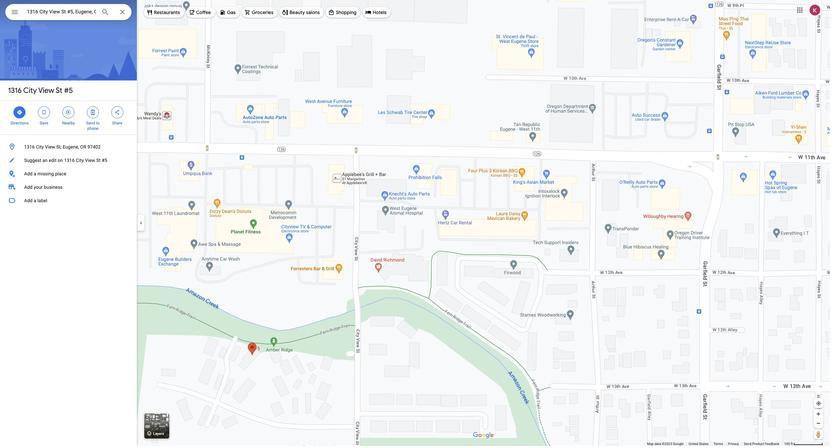 Task type: locate. For each thing, give the bounding box(es) containing it.
st down 97402 on the left top of the page
[[96, 158, 101, 163]]

view up 
[[38, 86, 54, 95]]

add for add a label
[[24, 198, 33, 203]]

send inside send to phone
[[86, 121, 95, 125]]

add
[[24, 171, 33, 176], [24, 185, 33, 190], [24, 198, 33, 203]]

 button
[[5, 4, 24, 21]]

hotels
[[373, 9, 387, 15]]

or
[[80, 144, 86, 150]]

map
[[647, 442, 654, 446]]

to
[[96, 121, 100, 125]]

restaurants
[[154, 9, 180, 15]]

a for missing
[[34, 171, 36, 176]]

None field
[[27, 8, 96, 16]]

view
[[38, 86, 54, 95], [45, 144, 55, 150], [85, 158, 95, 163]]

salons
[[306, 9, 320, 15]]

suggest an edit on 1316 city view st #5 button
[[0, 154, 137, 167]]

a left missing
[[34, 171, 36, 176]]

1316 up suggest
[[24, 144, 35, 150]]

add left the your
[[24, 185, 33, 190]]

#5
[[64, 86, 73, 95], [102, 158, 107, 163]]

states
[[699, 442, 709, 446]]

2 vertical spatial add
[[24, 198, 33, 203]]

hotels button
[[363, 4, 391, 20]]

1 vertical spatial st
[[96, 158, 101, 163]]

add for add a missing place
[[24, 171, 33, 176]]

1316 city view st, eugene, or 97402
[[24, 144, 101, 150]]

2 vertical spatial city
[[76, 158, 84, 163]]

suggest an edit on 1316 city view st #5
[[24, 158, 107, 163]]

2 a from the top
[[34, 198, 36, 203]]

0 vertical spatial view
[[38, 86, 54, 95]]

groceries button
[[242, 4, 278, 20]]

terms
[[714, 442, 723, 446]]

add your business link
[[0, 181, 137, 194]]

1316 city view st #5 main content
[[0, 0, 137, 446]]

1 horizontal spatial #5
[[102, 158, 107, 163]]

0 vertical spatial 1316
[[8, 86, 22, 95]]

0 horizontal spatial #5
[[64, 86, 73, 95]]

a left label
[[34, 198, 36, 203]]

view for st,
[[45, 144, 55, 150]]

send left product
[[744, 442, 752, 446]]

1 vertical spatial 1316
[[24, 144, 35, 150]]

100 ft
[[785, 442, 793, 446]]

1316
[[8, 86, 22, 95], [24, 144, 35, 150], [64, 158, 75, 163]]

terms button
[[714, 442, 723, 446]]

0 horizontal spatial st
[[56, 86, 62, 95]]

1 vertical spatial add
[[24, 185, 33, 190]]

show street view coverage image
[[814, 429, 824, 440]]

missing
[[37, 171, 54, 176]]

view inside suggest an edit on 1316 city view st #5 button
[[85, 158, 95, 163]]


[[41, 109, 47, 116]]

1 vertical spatial #5
[[102, 158, 107, 163]]

map data ©2023 google
[[647, 442, 684, 446]]

city for 1316 city view st #5
[[23, 86, 37, 95]]

0 horizontal spatial send
[[86, 121, 95, 125]]

2 add from the top
[[24, 185, 33, 190]]

eugene,
[[63, 144, 79, 150]]

1 vertical spatial send
[[744, 442, 752, 446]]

data
[[655, 442, 661, 446]]

add down suggest
[[24, 171, 33, 176]]

collapse side panel image
[[137, 219, 145, 227]]

footer containing map data ©2023 google
[[647, 442, 785, 446]]

send product feedback button
[[744, 442, 780, 446]]

view down 97402 on the left top of the page
[[85, 158, 95, 163]]

add your business
[[24, 185, 63, 190]]

add inside add a label button
[[24, 198, 33, 203]]

google
[[673, 442, 684, 446]]

1 horizontal spatial st
[[96, 158, 101, 163]]

1316 for 1316 city view st, eugene, or 97402
[[24, 144, 35, 150]]

st inside suggest an edit on 1316 city view st #5 button
[[96, 158, 101, 163]]

add inside add your business link
[[24, 185, 33, 190]]

feedback
[[765, 442, 780, 446]]

st
[[56, 86, 62, 95], [96, 158, 101, 163]]

add for add your business
[[24, 185, 33, 190]]


[[90, 109, 96, 116]]

add a label button
[[0, 194, 137, 207]]

0 vertical spatial a
[[34, 171, 36, 176]]

1 horizontal spatial 1316
[[24, 144, 35, 150]]

edit
[[49, 158, 57, 163]]

privacy button
[[728, 442, 739, 446]]

google account: kenny nguyen  
(kenny.nguyen@adept.ai) image
[[810, 5, 821, 15]]

1316 for 1316 city view st #5
[[8, 86, 22, 95]]

beauty
[[290, 9, 305, 15]]

st up actions for 1316 city view st #5 region
[[56, 86, 62, 95]]

0 horizontal spatial 1316
[[8, 86, 22, 95]]

layers
[[153, 432, 164, 436]]

send inside send product feedback button
[[744, 442, 752, 446]]

phone
[[87, 126, 98, 131]]

3 add from the top
[[24, 198, 33, 203]]

1 add from the top
[[24, 171, 33, 176]]

coffee
[[196, 9, 211, 15]]

0 vertical spatial add
[[24, 171, 33, 176]]

a
[[34, 171, 36, 176], [34, 198, 36, 203]]

add left label
[[24, 198, 33, 203]]

city
[[23, 86, 37, 95], [36, 144, 44, 150], [76, 158, 84, 163]]

#5 inside suggest an edit on 1316 city view st #5 button
[[102, 158, 107, 163]]


[[11, 7, 19, 17]]

add a missing place
[[24, 171, 66, 176]]

city for 1316 city view st, eugene, or 97402
[[36, 144, 44, 150]]

0 vertical spatial send
[[86, 121, 95, 125]]

a for label
[[34, 198, 36, 203]]

1 horizontal spatial send
[[744, 442, 752, 446]]

add a label
[[24, 198, 47, 203]]

2 horizontal spatial 1316
[[64, 158, 75, 163]]

zoom in image
[[816, 412, 821, 417]]

1316 right on
[[64, 158, 75, 163]]

add inside add a missing place button
[[24, 171, 33, 176]]

1316 up 
[[8, 86, 22, 95]]

1 a from the top
[[34, 171, 36, 176]]

send
[[86, 121, 95, 125], [744, 442, 752, 446]]

100 ft button
[[785, 442, 823, 446]]

0 vertical spatial city
[[23, 86, 37, 95]]

coffee button
[[186, 4, 215, 20]]

1 vertical spatial a
[[34, 198, 36, 203]]

restaurants button
[[144, 4, 184, 20]]

1 vertical spatial view
[[45, 144, 55, 150]]

footer
[[647, 442, 785, 446]]

zoom out image
[[816, 421, 821, 426]]

view inside 1316 city view st, eugene, or 97402 button
[[45, 144, 55, 150]]

0 vertical spatial st
[[56, 86, 62, 95]]

view left st, at top left
[[45, 144, 55, 150]]

1 vertical spatial city
[[36, 144, 44, 150]]

2 vertical spatial view
[[85, 158, 95, 163]]

1316 city view st #5
[[8, 86, 73, 95]]

send up phone
[[86, 121, 95, 125]]



Task type: describe. For each thing, give the bounding box(es) containing it.
your
[[34, 185, 43, 190]]

google maps element
[[0, 0, 830, 446]]

label
[[37, 198, 47, 203]]


[[17, 109, 23, 116]]

st,
[[56, 144, 62, 150]]


[[114, 109, 120, 116]]

beauty salons button
[[280, 4, 324, 20]]

©2023
[[662, 442, 672, 446]]

shopping button
[[326, 4, 361, 20]]

directions
[[11, 121, 29, 125]]

save
[[40, 121, 48, 125]]

gas button
[[217, 4, 240, 20]]

97402
[[87, 144, 101, 150]]

beauty salons
[[290, 9, 320, 15]]

send product feedback
[[744, 442, 780, 446]]

share
[[112, 121, 122, 125]]

send to phone
[[86, 121, 100, 131]]

none field inside 1316 city view st #5, eugene, or 97402 field
[[27, 8, 96, 16]]

1316 city view st, eugene, or 97402 button
[[0, 140, 137, 154]]

united states button
[[689, 442, 709, 446]]

100
[[785, 442, 790, 446]]

send for send to phone
[[86, 121, 95, 125]]

united
[[689, 442, 699, 446]]

privacy
[[728, 442, 739, 446]]

gas
[[227, 9, 236, 15]]

shopping
[[336, 9, 357, 15]]

product
[[753, 442, 764, 446]]

on
[[58, 158, 63, 163]]

nearby
[[62, 121, 75, 125]]


[[65, 109, 71, 116]]

add a missing place button
[[0, 167, 137, 181]]

actions for 1316 city view st #5 region
[[0, 101, 137, 135]]

footer inside google maps element
[[647, 442, 785, 446]]

send for send product feedback
[[744, 442, 752, 446]]

2 vertical spatial 1316
[[64, 158, 75, 163]]

united states
[[689, 442, 709, 446]]

an
[[42, 158, 48, 163]]

 search field
[[5, 4, 132, 21]]

groceries
[[252, 9, 274, 15]]

suggest
[[24, 158, 41, 163]]

ft
[[791, 442, 793, 446]]

0 vertical spatial #5
[[64, 86, 73, 95]]

place
[[55, 171, 66, 176]]

view for st
[[38, 86, 54, 95]]

show your location image
[[816, 401, 822, 407]]

1316 City View St #5, Eugene, OR 97402 field
[[5, 4, 132, 20]]

business
[[44, 185, 63, 190]]



Task type: vqa. For each thing, say whether or not it's contained in the screenshot.
Finance LINK
no



